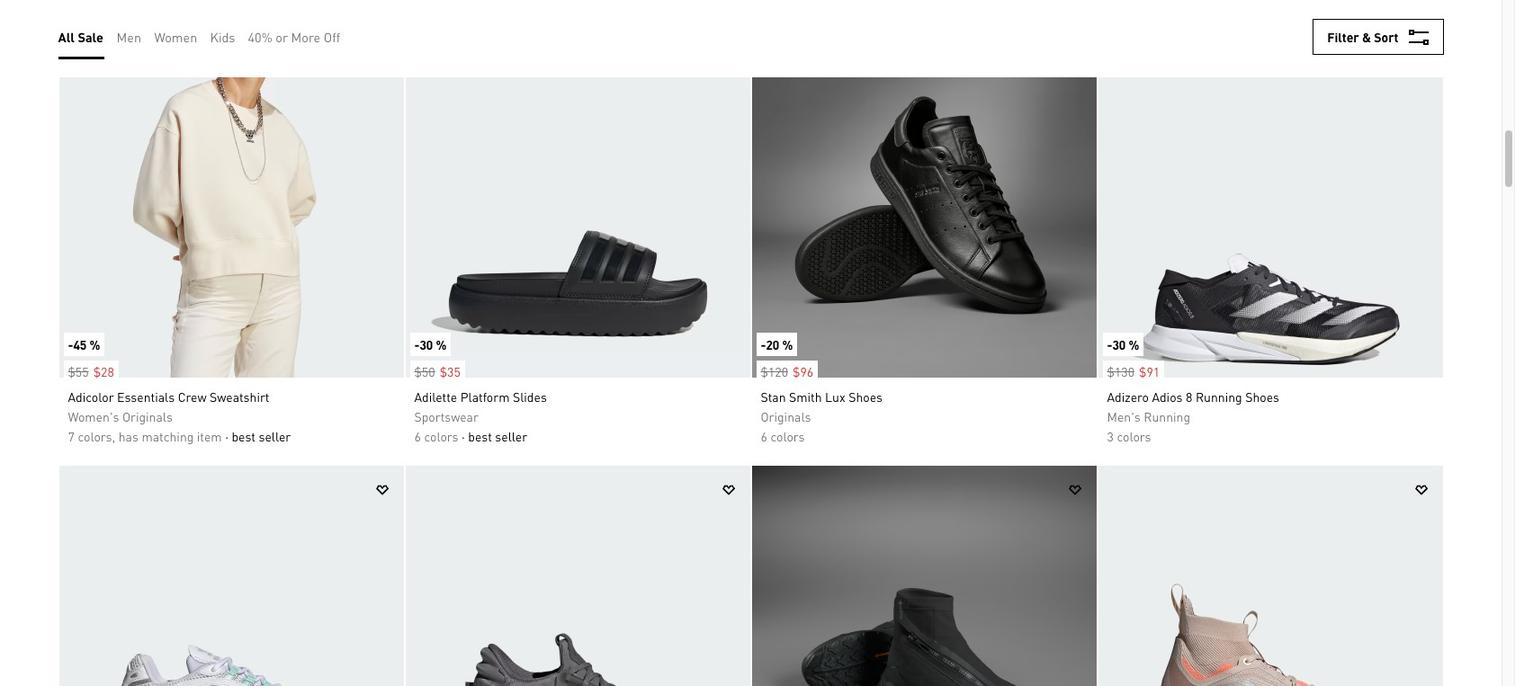 Task type: vqa. For each thing, say whether or not it's contained in the screenshot.
$130 $91
yes



Task type: locate. For each thing, give the bounding box(es) containing it.
0 horizontal spatial shoes
[[849, 389, 883, 405]]

slides
[[513, 389, 547, 405]]

2 - from the left
[[414, 337, 420, 353]]

1 horizontal spatial colors
[[771, 428, 805, 444]]

- up $55
[[68, 337, 73, 353]]

1 horizontal spatial ·
[[462, 428, 465, 444]]

best right item
[[232, 428, 256, 444]]

1 vertical spatial running
[[1144, 409, 1190, 425]]

$50
[[414, 364, 435, 380]]

adicolor
[[68, 389, 114, 405]]

adios
[[1152, 389, 1183, 405]]

0 vertical spatial running
[[1196, 389, 1242, 405]]

seller down sweatshirt
[[259, 428, 291, 444]]

men's
[[1107, 409, 1141, 425]]

$120 $96
[[761, 364, 814, 380]]

6 down the sportswear
[[414, 428, 421, 444]]

% up the $50 $35
[[436, 337, 447, 353]]

- for $120 $96
[[761, 337, 766, 353]]

1 horizontal spatial -30 %
[[1107, 337, 1139, 353]]

0 horizontal spatial 6
[[414, 428, 421, 444]]

platform
[[460, 389, 510, 405]]

$120
[[761, 364, 788, 380]]

30 for $50
[[420, 337, 433, 353]]

colors inside adilette platform slides sportswear 6 colors · best seller
[[424, 428, 458, 444]]

matching
[[142, 428, 194, 444]]

40%
[[248, 29, 272, 45]]

seller down the slides
[[495, 428, 527, 444]]

has
[[119, 428, 138, 444]]

2 30 from the left
[[1113, 337, 1126, 353]]

stan
[[761, 389, 786, 405]]

- for $50 $35
[[414, 337, 420, 353]]

30
[[420, 337, 433, 353], [1113, 337, 1126, 353]]

1 shoes from the left
[[849, 389, 883, 405]]

sweatshirt
[[210, 389, 269, 405]]

colors inside stan smith lux shoes originals 6 colors
[[771, 428, 805, 444]]

3 colors from the left
[[1117, 428, 1151, 444]]

2 seller from the left
[[495, 428, 527, 444]]

women's originals white adicolor essentials crew sweatshirt image
[[59, 33, 404, 378]]

running
[[1196, 389, 1242, 405], [1144, 409, 1190, 425]]

% up $130 $91
[[1129, 337, 1139, 353]]

originals down stan
[[761, 409, 811, 425]]

2 shoes from the left
[[1245, 389, 1280, 405]]

2 colors from the left
[[771, 428, 805, 444]]

0 horizontal spatial 30
[[420, 337, 433, 353]]

list containing all sale
[[58, 14, 353, 59]]

% right 45
[[90, 337, 100, 353]]

2 best from the left
[[468, 428, 492, 444]]

1 % from the left
[[90, 337, 100, 353]]

2 originals from the left
[[761, 409, 811, 425]]

0 horizontal spatial colors
[[424, 428, 458, 444]]

women's sportswear grey x_plrboost shoes image
[[405, 466, 750, 687]]

running down adios
[[1144, 409, 1190, 425]]

8
[[1186, 389, 1193, 405]]

6 down stan
[[761, 428, 767, 444]]

4 % from the left
[[1129, 337, 1139, 353]]

-
[[68, 337, 73, 353], [414, 337, 420, 353], [761, 337, 766, 353], [1107, 337, 1113, 353]]

4 - from the left
[[1107, 337, 1113, 353]]

sort
[[1374, 29, 1399, 45]]

2 -30 % from the left
[[1107, 337, 1139, 353]]

30 up $130
[[1113, 337, 1126, 353]]

-45 %
[[68, 337, 100, 353]]

0 horizontal spatial originals
[[122, 409, 173, 425]]

filter & sort button
[[1313, 19, 1444, 55]]

shoes right 8
[[1245, 389, 1280, 405]]

1 · from the left
[[225, 428, 229, 444]]

%
[[90, 337, 100, 353], [436, 337, 447, 353], [782, 337, 793, 353], [1129, 337, 1139, 353]]

· inside adilette platform slides sportswear 6 colors · best seller
[[462, 428, 465, 444]]

· down the sportswear
[[462, 428, 465, 444]]

$35
[[440, 364, 460, 380]]

% right 20
[[782, 337, 793, 353]]

·
[[225, 428, 229, 444], [462, 428, 465, 444]]

- up $120
[[761, 337, 766, 353]]

list
[[58, 14, 353, 59]]

$130 $91
[[1107, 364, 1160, 380]]

originals
[[122, 409, 173, 425], [761, 409, 811, 425]]

shoes right lux
[[849, 389, 883, 405]]

women
[[154, 29, 197, 45]]

- up $50
[[414, 337, 420, 353]]

running right 8
[[1196, 389, 1242, 405]]

· right item
[[225, 428, 229, 444]]

-30 % up $130
[[1107, 337, 1139, 353]]

more
[[291, 29, 321, 45]]

3
[[1107, 428, 1114, 444]]

3 - from the left
[[761, 337, 766, 353]]

1 horizontal spatial 6
[[761, 428, 767, 444]]

- up $130
[[1107, 337, 1113, 353]]

1 horizontal spatial shoes
[[1245, 389, 1280, 405]]

2 6 from the left
[[761, 428, 767, 444]]

1 seller from the left
[[259, 428, 291, 444]]

-30 % up $50
[[414, 337, 447, 353]]

1 6 from the left
[[414, 428, 421, 444]]

- for $130 $91
[[1107, 337, 1113, 353]]

1 best from the left
[[232, 428, 256, 444]]

6
[[414, 428, 421, 444], [761, 428, 767, 444]]

originals black stan smith lux shoes image
[[752, 33, 1096, 378]]

men
[[117, 29, 141, 45]]

shoes
[[849, 389, 883, 405], [1245, 389, 1280, 405]]

off
[[324, 29, 340, 45]]

1 horizontal spatial originals
[[761, 409, 811, 425]]

adizero adios 8 running shoes men's running 3 colors
[[1107, 389, 1280, 444]]

-30 %
[[414, 337, 447, 353], [1107, 337, 1139, 353]]

1 originals from the left
[[122, 409, 173, 425]]

2 % from the left
[[436, 337, 447, 353]]

1 colors from the left
[[424, 428, 458, 444]]

2 horizontal spatial colors
[[1117, 428, 1151, 444]]

colors down the sportswear
[[424, 428, 458, 444]]

essentials
[[117, 389, 175, 405]]

1 horizontal spatial 30
[[1113, 337, 1126, 353]]

3 % from the left
[[782, 337, 793, 353]]

seller
[[259, 428, 291, 444], [495, 428, 527, 444]]

-20 %
[[761, 337, 793, 353]]

colors
[[424, 428, 458, 444], [771, 428, 805, 444], [1117, 428, 1151, 444]]

originals inside adicolor essentials crew sweatshirt women's originals 7 colors, has matching item · best seller
[[122, 409, 173, 425]]

men's running grey adizero adios 8 running shoes image
[[1098, 33, 1443, 378]]

2 · from the left
[[462, 428, 465, 444]]

men's terrex black terrex free hiker 2 c.rdy image
[[752, 466, 1096, 687]]

colors down men's
[[1117, 428, 1151, 444]]

best down the sportswear
[[468, 428, 492, 444]]

0 horizontal spatial best
[[232, 428, 256, 444]]

0 horizontal spatial -30 %
[[414, 337, 447, 353]]

6 inside stan smith lux shoes originals 6 colors
[[761, 428, 767, 444]]

best
[[232, 428, 256, 444], [468, 428, 492, 444]]

30 up $50
[[420, 337, 433, 353]]

1 horizontal spatial seller
[[495, 428, 527, 444]]

0 horizontal spatial seller
[[259, 428, 291, 444]]

1 horizontal spatial running
[[1196, 389, 1242, 405]]

0 horizontal spatial ·
[[225, 428, 229, 444]]

1 30 from the left
[[420, 337, 433, 353]]

women's
[[68, 409, 119, 425]]

1 horizontal spatial best
[[468, 428, 492, 444]]

1 -30 % from the left
[[414, 337, 447, 353]]

sportswear
[[414, 409, 479, 425]]

originals down the essentials in the left of the page
[[122, 409, 173, 425]]

colors down stan
[[771, 428, 805, 444]]

· inside adicolor essentials crew sweatshirt women's originals 7 colors, has matching item · best seller
[[225, 428, 229, 444]]

1 - from the left
[[68, 337, 73, 353]]

$55 $28
[[68, 364, 114, 380]]

$55
[[68, 364, 89, 380]]



Task type: describe. For each thing, give the bounding box(es) containing it.
colors inside adizero adios 8 running shoes men's running 3 colors
[[1117, 428, 1151, 444]]

all sale link
[[58, 27, 103, 47]]

% for $96
[[782, 337, 793, 353]]

men link
[[117, 27, 141, 47]]

40% or more off link
[[248, 27, 340, 47]]

&
[[1362, 29, 1371, 45]]

adilette
[[414, 389, 457, 405]]

-30 % for $50
[[414, 337, 447, 353]]

sportswear black adilette platform slides image
[[405, 33, 750, 378]]

originals inside stan smith lux shoes originals 6 colors
[[761, 409, 811, 425]]

or
[[276, 29, 288, 45]]

6 inside adilette platform slides sportswear 6 colors · best seller
[[414, 428, 421, 444]]

smith
[[789, 389, 822, 405]]

% for $35
[[436, 337, 447, 353]]

$28
[[93, 364, 114, 380]]

stan smith lux shoes originals 6 colors
[[761, 389, 883, 444]]

40% or more off
[[248, 29, 340, 45]]

30 for $130
[[1113, 337, 1126, 353]]

% for $91
[[1129, 337, 1139, 353]]

seller inside adilette platform slides sportswear 6 colors · best seller
[[495, 428, 527, 444]]

% for $28
[[90, 337, 100, 353]]

item
[[197, 428, 222, 444]]

all sale
[[58, 29, 103, 45]]

crew
[[178, 389, 207, 405]]

women link
[[154, 27, 197, 47]]

kids
[[210, 29, 235, 45]]

0 horizontal spatial running
[[1144, 409, 1190, 425]]

filter & sort
[[1327, 29, 1399, 45]]

20
[[766, 337, 779, 353]]

sale
[[78, 29, 103, 45]]

best inside adicolor essentials crew sweatshirt women's originals 7 colors, has matching item · best seller
[[232, 428, 256, 444]]

7
[[68, 428, 75, 444]]

- for $55 $28
[[68, 337, 73, 353]]

shoes inside adizero adios 8 running shoes men's running 3 colors
[[1245, 389, 1280, 405]]

best inside adilette platform slides sportswear 6 colors · best seller
[[468, 428, 492, 444]]

$91
[[1139, 364, 1160, 380]]

adicolor essentials crew sweatshirt women's originals 7 colors, has matching item · best seller
[[68, 389, 291, 444]]

kids link
[[210, 27, 235, 47]]

colors,
[[78, 428, 115, 444]]

adilette platform slides sportswear 6 colors · best seller
[[414, 389, 547, 444]]

$96
[[793, 364, 814, 380]]

men's originals white ozmillen shoes image
[[59, 466, 404, 687]]

women's terrex brown terrex free hiker 2.0 hiking shoes image
[[1098, 466, 1443, 687]]

all
[[58, 29, 75, 45]]

shoes inside stan smith lux shoes originals 6 colors
[[849, 389, 883, 405]]

$50 $35
[[414, 364, 460, 380]]

$130
[[1107, 364, 1135, 380]]

lux
[[825, 389, 846, 405]]

seller inside adicolor essentials crew sweatshirt women's originals 7 colors, has matching item · best seller
[[259, 428, 291, 444]]

-30 % for $130
[[1107, 337, 1139, 353]]

filter
[[1327, 29, 1359, 45]]

45
[[73, 337, 87, 353]]

adizero
[[1107, 389, 1149, 405]]



